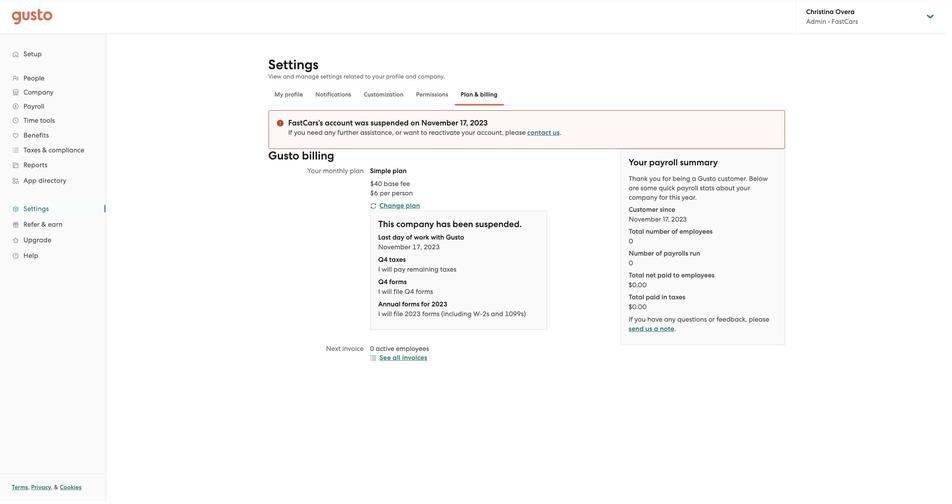 Task type: vqa. For each thing, say whether or not it's contained in the screenshot.
1099s)
yes



Task type: describe. For each thing, give the bounding box(es) containing it.
refer
[[23, 221, 40, 229]]

total net paid to employees $0.00
[[629, 272, 715, 289]]

you for are
[[650, 175, 661, 183]]

0 vertical spatial payroll
[[650, 157, 678, 168]]

payrolls
[[664, 250, 689, 258]]

4 for taxes
[[384, 256, 388, 264]]

paid inside total net paid to employees $0.00
[[658, 272, 672, 280]]

about
[[716, 184, 735, 192]]

a inside if you have any questions or feedback, please send us a note .
[[654, 325, 659, 334]]

2023 inside this company has been suspended. last day of work with gusto november 17, 2023
[[424, 244, 440, 251]]

forms down q4
[[402, 301, 420, 309]]

list containing people
[[0, 71, 106, 264]]

if for to
[[288, 129, 292, 137]]

refer & earn link
[[8, 218, 98, 232]]

& for earn
[[41, 221, 46, 229]]

gusto inside "thank you for being a gusto customer. below are some quick payroll stats about your company for this year."
[[698, 175, 716, 183]]

a inside "thank you for being a gusto customer. below are some quick payroll stats about your company for this year."
[[692, 175, 696, 183]]

have
[[648, 316, 663, 324]]

0 for number
[[629, 260, 633, 267]]

has
[[436, 219, 451, 230]]

please inside the if you need any further assistance, or want to reactivate your account, please contact us .
[[506, 129, 526, 137]]

taxes & compliance
[[23, 146, 84, 154]]

setup
[[23, 50, 42, 58]]

number
[[646, 228, 670, 236]]

november inside alert
[[422, 119, 459, 128]]

admin
[[807, 18, 827, 25]]

or inside if you have any questions or feedback, please send us a note .
[[709, 316, 715, 324]]

for for 2023
[[421, 301, 430, 309]]

in
[[662, 294, 668, 302]]

employees inside total number of employees 0
[[680, 228, 713, 236]]

app directory
[[23, 177, 67, 185]]

plan & billing button
[[455, 85, 504, 104]]

1 , from the left
[[28, 485, 30, 492]]

time
[[23, 117, 38, 125]]

and inside annual forms for 2023 i will file 2023 forms (including w-2s and 1099s)
[[491, 310, 504, 318]]

of inside total number of employees 0
[[672, 228, 678, 236]]

help
[[23, 252, 38, 260]]

q for forms
[[378, 278, 384, 287]]

2s
[[483, 310, 490, 318]]

forms right q4
[[416, 288, 433, 296]]

or inside the if you need any further assistance, or want to reactivate your account, please contact us .
[[396, 129, 402, 137]]

plan for change
[[406, 202, 420, 210]]

change plan
[[380, 202, 420, 210]]

w-
[[473, 310, 483, 318]]

day
[[393, 234, 405, 242]]

2023 inside customer since november 17, 2023
[[672, 216, 687, 224]]

payroll
[[23, 103, 44, 110]]

account,
[[477, 129, 504, 137]]

on
[[411, 119, 420, 128]]

•
[[828, 18, 830, 25]]

& left cookies button
[[54, 485, 58, 492]]

us inside if you have any questions or feedback, please send us a note .
[[646, 325, 653, 334]]

number
[[629, 250, 654, 258]]

note
[[660, 325, 675, 334]]

directory
[[38, 177, 67, 185]]

pay
[[394, 266, 406, 274]]

been
[[453, 219, 473, 230]]

all
[[393, 354, 401, 363]]

cookies button
[[60, 484, 82, 493]]

file inside annual forms for 2023 i will file 2023 forms (including w-2s and 1099s)
[[394, 310, 403, 318]]

0 horizontal spatial gusto
[[268, 149, 299, 163]]

$40 base fee $6 per person
[[370, 180, 413, 197]]

invoice
[[342, 345, 364, 353]]

i inside annual forms for 2023 i will file 2023 forms (including w-2s and 1099s)
[[378, 310, 380, 318]]

customer
[[629, 206, 659, 214]]

1 horizontal spatial taxes
[[440, 266, 457, 274]]

plan right "monthly"
[[350, 167, 364, 175]]

see
[[380, 354, 391, 363]]

17, inside this company has been suspended. last day of work with gusto november 17, 2023
[[413, 244, 422, 251]]

us inside alert
[[553, 129, 560, 137]]

this
[[670, 194, 680, 202]]

since
[[660, 206, 676, 214]]

permissions
[[416, 91, 448, 98]]

2023 inside alert
[[470, 119, 488, 128]]

company inside this company has been suspended. last day of work with gusto november 17, 2023
[[396, 219, 434, 230]]

suspended
[[371, 119, 409, 128]]

17, inside customer since november 17, 2023
[[663, 216, 670, 224]]

upgrade
[[23, 236, 51, 244]]

gusto billing
[[268, 149, 334, 163]]

q for taxes
[[378, 256, 384, 264]]

2 vertical spatial employees
[[396, 345, 429, 353]]

this
[[378, 219, 394, 230]]

privacy link
[[31, 485, 51, 492]]

my
[[275, 91, 283, 98]]

summary
[[680, 157, 718, 168]]

next invoice
[[326, 345, 364, 353]]

terms
[[12, 485, 28, 492]]

invoices
[[402, 354, 427, 363]]

contact us link
[[528, 129, 560, 137]]

fastcars's account was suspended on november 17, 2023 alert
[[268, 110, 785, 149]]

help link
[[8, 249, 98, 263]]

1 vertical spatial billing
[[302, 149, 334, 163]]

tools
[[40, 117, 55, 125]]

setup link
[[8, 47, 98, 61]]

2023 up '(including'
[[432, 301, 448, 309]]

cookies
[[60, 485, 82, 492]]

send us a note link
[[629, 325, 675, 334]]

taxes & compliance button
[[8, 143, 98, 157]]

overa
[[836, 8, 855, 16]]

fee
[[401, 180, 410, 188]]

your inside settings view and manage settings related to your profile and company.
[[373, 73, 385, 80]]

1099s)
[[505, 310, 526, 318]]

if you need any further assistance, or want to reactivate your account, please contact us .
[[288, 129, 562, 137]]

was
[[355, 119, 369, 128]]

number of payrolls run 0
[[629, 250, 701, 267]]

you for to
[[294, 129, 305, 137]]

annual forms for 2023 i will file 2023 forms (including w-2s and 1099s)
[[378, 301, 526, 318]]

taxes
[[23, 146, 41, 154]]

your for your monthly plan
[[308, 167, 321, 175]]

forms down pay at the bottom left of page
[[389, 278, 407, 287]]

earn
[[48, 221, 63, 229]]

customer.
[[718, 175, 748, 183]]

$0.00 inside total paid in taxes $0.00
[[629, 303, 647, 311]]

. inside the if you need any further assistance, or want to reactivate your account, please contact us .
[[560, 129, 562, 137]]

taxes inside total paid in taxes $0.00
[[669, 294, 686, 302]]

home image
[[12, 9, 52, 24]]

of inside number of payrolls run 0
[[656, 250, 662, 258]]

0 horizontal spatial and
[[283, 73, 294, 80]]

next
[[326, 345, 341, 353]]



Task type: locate. For each thing, give the bounding box(es) containing it.
0 vertical spatial taxes
[[389, 256, 406, 264]]

& right taxes on the top of page
[[42, 146, 47, 154]]

if down fastcars's
[[288, 129, 292, 137]]

0 horizontal spatial if
[[288, 129, 292, 137]]

3 total from the top
[[629, 294, 644, 302]]

3 i from the top
[[378, 310, 380, 318]]

$0.00 inside total net paid to employees $0.00
[[629, 282, 647, 289]]

permissions button
[[410, 85, 455, 104]]

1 vertical spatial q
[[378, 278, 384, 287]]

2 file from the top
[[394, 310, 403, 318]]

employees down run
[[682, 272, 715, 280]]

november
[[422, 119, 459, 128], [629, 216, 662, 224], [378, 244, 411, 251]]

to inside settings view and manage settings related to your profile and company.
[[365, 73, 371, 80]]

0 horizontal spatial ,
[[28, 485, 30, 492]]

2 will from the top
[[382, 288, 392, 296]]

0 vertical spatial november
[[422, 119, 459, 128]]

employees inside total net paid to employees $0.00
[[682, 272, 715, 280]]

0 for total
[[629, 238, 633, 246]]

0 vertical spatial gusto
[[268, 149, 299, 163]]

0 vertical spatial profile
[[386, 73, 404, 80]]

for
[[663, 175, 671, 183], [659, 194, 668, 202], [421, 301, 430, 309]]

or right questions
[[709, 316, 715, 324]]

1 vertical spatial payroll
[[677, 184, 699, 192]]

i up the annual
[[378, 288, 380, 296]]

year.
[[682, 194, 697, 202]]

people
[[23, 74, 45, 82]]

notifications button
[[309, 85, 358, 104]]

4 down last
[[384, 256, 388, 264]]

q4
[[405, 288, 414, 296]]

1 horizontal spatial if
[[629, 316, 633, 324]]

stats
[[700, 184, 715, 192]]

0 vertical spatial us
[[553, 129, 560, 137]]

work
[[414, 234, 429, 242]]

2 horizontal spatial your
[[737, 184, 750, 192]]

profile right my
[[285, 91, 303, 98]]

0 vertical spatial please
[[506, 129, 526, 137]]

1 vertical spatial for
[[659, 194, 668, 202]]

any up note
[[665, 316, 676, 324]]

any for to
[[324, 129, 336, 137]]

(including
[[441, 310, 472, 318]]

2 horizontal spatial taxes
[[669, 294, 686, 302]]

my profile button
[[268, 85, 309, 104]]

, left privacy link
[[28, 485, 30, 492]]

people button
[[8, 71, 98, 85]]

for down q 4 forms i will file q4 forms
[[421, 301, 430, 309]]

you up send
[[635, 316, 646, 324]]

1 vertical spatial 17,
[[663, 216, 670, 224]]

forms
[[389, 278, 407, 287], [416, 288, 433, 296], [402, 301, 420, 309], [422, 310, 440, 318]]

will for taxes
[[382, 266, 392, 274]]

to inside total net paid to employees $0.00
[[674, 272, 680, 280]]

0 horizontal spatial november
[[378, 244, 411, 251]]

company.
[[418, 73, 445, 80]]

total for total net paid to employees
[[629, 272, 644, 280]]

1 horizontal spatial list
[[370, 179, 547, 198]]

reports
[[23, 161, 48, 169]]

settings inside settings view and manage settings related to your profile and company.
[[268, 57, 319, 73]]

company up work
[[396, 219, 434, 230]]

of right day
[[406, 234, 412, 242]]

and
[[283, 73, 294, 80], [406, 73, 417, 80], [491, 310, 504, 318]]

please inside if you have any questions or feedback, please send us a note .
[[749, 316, 770, 324]]

and right the 2s
[[491, 310, 504, 318]]

0 horizontal spatial of
[[406, 234, 412, 242]]

1 vertical spatial file
[[394, 310, 403, 318]]

paid left in
[[646, 294, 660, 302]]

person
[[392, 190, 413, 197]]

time tools button
[[8, 114, 98, 128]]

gusto
[[268, 149, 299, 163], [698, 175, 716, 183], [446, 234, 464, 242]]

0 vertical spatial $0.00
[[629, 282, 647, 289]]

monthly
[[323, 167, 348, 175]]

any
[[324, 129, 336, 137], [665, 316, 676, 324]]

reports link
[[8, 158, 98, 172]]

settings up manage
[[268, 57, 319, 73]]

benefits link
[[8, 128, 98, 143]]

,
[[28, 485, 30, 492], [51, 485, 53, 492]]

settings up refer
[[23, 205, 49, 213]]

0 vertical spatial if
[[288, 129, 292, 137]]

1 horizontal spatial settings
[[268, 57, 319, 73]]

you inside the if you need any further assistance, or want to reactivate your account, please contact us .
[[294, 129, 305, 137]]

plan for simple
[[393, 167, 407, 175]]

total left in
[[629, 294, 644, 302]]

1 horizontal spatial your
[[629, 157, 647, 168]]

0 horizontal spatial any
[[324, 129, 336, 137]]

payroll up being
[[650, 157, 678, 168]]

reactivate
[[429, 129, 460, 137]]

see all invoices
[[380, 354, 427, 363]]

gusto inside this company has been suspended. last day of work with gusto november 17, 2023
[[446, 234, 464, 242]]

1 will from the top
[[382, 266, 392, 274]]

profile
[[386, 73, 404, 80], [285, 91, 303, 98]]

if
[[288, 129, 292, 137], [629, 316, 633, 324]]

0 down number
[[629, 260, 633, 267]]

file left q4
[[394, 288, 403, 296]]

settings inside the settings link
[[23, 205, 49, 213]]

employees up run
[[680, 228, 713, 236]]

1 vertical spatial us
[[646, 325, 653, 334]]

0 horizontal spatial please
[[506, 129, 526, 137]]

0 vertical spatial 0
[[629, 238, 633, 246]]

to inside the if you need any further assistance, or want to reactivate your account, please contact us .
[[421, 129, 427, 137]]

1 horizontal spatial company
[[629, 194, 658, 202]]

3 will from the top
[[382, 310, 392, 318]]

4 inside q 4 taxes i will pay remaining taxes
[[384, 256, 388, 264]]

1 vertical spatial i
[[378, 288, 380, 296]]

1 vertical spatial or
[[709, 316, 715, 324]]

are
[[629, 184, 639, 192]]

to
[[365, 73, 371, 80], [421, 129, 427, 137], [674, 272, 680, 280]]

0 horizontal spatial taxes
[[389, 256, 406, 264]]

17, down plan
[[460, 119, 468, 128]]

2 vertical spatial to
[[674, 272, 680, 280]]

or left want
[[396, 129, 402, 137]]

0 horizontal spatial profile
[[285, 91, 303, 98]]

0 inside total number of employees 0
[[629, 238, 633, 246]]

1 horizontal spatial november
[[422, 119, 459, 128]]

2 horizontal spatial and
[[491, 310, 504, 318]]

1 vertical spatial your
[[462, 129, 476, 137]]

1 horizontal spatial ,
[[51, 485, 53, 492]]

run
[[690, 250, 701, 258]]

you down fastcars's
[[294, 129, 305, 137]]

plan down person
[[406, 202, 420, 210]]

settings
[[321, 73, 342, 80]]

, left cookies
[[51, 485, 53, 492]]

any for send
[[665, 316, 676, 324]]

settings for settings view and manage settings related to your profile and company.
[[268, 57, 319, 73]]

1 vertical spatial any
[[665, 316, 676, 324]]

2 horizontal spatial list
[[629, 206, 777, 312]]

your left account,
[[462, 129, 476, 137]]

1 file from the top
[[394, 288, 403, 296]]

q down last
[[378, 256, 384, 264]]

will inside q 4 forms i will file q4 forms
[[382, 288, 392, 296]]

refer & earn
[[23, 221, 63, 229]]

total for total paid in taxes
[[629, 294, 644, 302]]

& right plan
[[475, 91, 479, 98]]

thank you for being a gusto customer. below are some quick payroll stats about your company for this year.
[[629, 175, 768, 202]]

will down the annual
[[382, 310, 392, 318]]

17, inside fastcars's account was suspended on november 17, 2023 alert
[[460, 119, 468, 128]]

contact
[[528, 129, 551, 137]]

2 $0.00 from the top
[[629, 303, 647, 311]]

0 vertical spatial a
[[692, 175, 696, 183]]

1 vertical spatial november
[[629, 216, 662, 224]]

a down have
[[654, 325, 659, 334]]

i for taxes
[[378, 266, 380, 274]]

i inside q 4 taxes i will pay remaining taxes
[[378, 266, 380, 274]]

0 horizontal spatial .
[[560, 129, 562, 137]]

2 vertical spatial taxes
[[669, 294, 686, 302]]

billing right plan
[[480, 91, 498, 98]]

1 vertical spatial profile
[[285, 91, 303, 98]]

list containing customer since
[[629, 206, 777, 312]]

0 vertical spatial for
[[663, 175, 671, 183]]

0 inside number of payrolls run 0
[[629, 260, 633, 267]]

a right being
[[692, 175, 696, 183]]

i left pay at the bottom left of page
[[378, 266, 380, 274]]

list containing $40 base fee
[[370, 179, 547, 198]]

will inside annual forms for 2023 i will file 2023 forms (including w-2s and 1099s)
[[382, 310, 392, 318]]

if inside if you have any questions or feedback, please send us a note .
[[629, 316, 633, 324]]

0 horizontal spatial or
[[396, 129, 402, 137]]

1 vertical spatial to
[[421, 129, 427, 137]]

feedback,
[[717, 316, 748, 324]]

1 horizontal spatial 17,
[[460, 119, 468, 128]]

will up the annual
[[382, 288, 392, 296]]

0 vertical spatial company
[[629, 194, 658, 202]]

notifications
[[316, 91, 351, 98]]

1 vertical spatial will
[[382, 288, 392, 296]]

i down the annual
[[378, 310, 380, 318]]

i
[[378, 266, 380, 274], [378, 288, 380, 296], [378, 310, 380, 318]]

i inside q 4 forms i will file q4 forms
[[378, 288, 380, 296]]

want
[[404, 129, 419, 137]]

0 horizontal spatial you
[[294, 129, 305, 137]]

christina
[[807, 8, 834, 16]]

2 horizontal spatial you
[[650, 175, 661, 183]]

your down customer.
[[737, 184, 750, 192]]

your up customization
[[373, 73, 385, 80]]

0 vertical spatial will
[[382, 266, 392, 274]]

0 vertical spatial total
[[629, 228, 644, 236]]

november down customer
[[629, 216, 662, 224]]

annual
[[378, 301, 401, 309]]

active
[[376, 345, 395, 353]]

$0.00 up send
[[629, 303, 647, 311]]

1 vertical spatial 4
[[384, 278, 388, 287]]

settings for settings
[[23, 205, 49, 213]]

1 horizontal spatial .
[[675, 325, 676, 333]]

2 vertical spatial 17,
[[413, 244, 422, 251]]

terms link
[[12, 485, 28, 492]]

2 i from the top
[[378, 288, 380, 296]]

i for forms
[[378, 288, 380, 296]]

file down the annual
[[394, 310, 403, 318]]

taxes right remaining on the bottom left
[[440, 266, 457, 274]]

0 vertical spatial or
[[396, 129, 402, 137]]

& left earn
[[41, 221, 46, 229]]

net
[[646, 272, 656, 280]]

thank
[[629, 175, 648, 183]]

further
[[338, 129, 359, 137]]

2 total from the top
[[629, 272, 644, 280]]

remaining
[[407, 266, 439, 274]]

1 vertical spatial a
[[654, 325, 659, 334]]

settings view and manage settings related to your profile and company.
[[268, 57, 445, 80]]

file inside q 4 forms i will file q4 forms
[[394, 288, 403, 296]]

.
[[560, 129, 562, 137], [675, 325, 676, 333]]

2 vertical spatial will
[[382, 310, 392, 318]]

0 vertical spatial 17,
[[460, 119, 468, 128]]

0 horizontal spatial a
[[654, 325, 659, 334]]

1 vertical spatial you
[[650, 175, 661, 183]]

1 vertical spatial $0.00
[[629, 303, 647, 311]]

your
[[373, 73, 385, 80], [462, 129, 476, 137], [737, 184, 750, 192]]

your inside the if you need any further assistance, or want to reactivate your account, please contact us .
[[462, 129, 476, 137]]

settings link
[[8, 202, 98, 216]]

total left number
[[629, 228, 644, 236]]

to right want
[[421, 129, 427, 137]]

payroll up 'year.'
[[677, 184, 699, 192]]

list for your payroll summary
[[629, 206, 777, 312]]

4 up the annual
[[384, 278, 388, 287]]

1 vertical spatial please
[[749, 316, 770, 324]]

1 vertical spatial gusto
[[698, 175, 716, 183]]

some
[[641, 184, 657, 192]]

will for forms
[[382, 288, 392, 296]]

november up reactivate
[[422, 119, 459, 128]]

if inside the if you need any further assistance, or want to reactivate your account, please contact us .
[[288, 129, 292, 137]]

0 vertical spatial file
[[394, 288, 403, 296]]

profile up customization
[[386, 73, 404, 80]]

of right number
[[672, 228, 678, 236]]

last
[[378, 234, 391, 242]]

you inside if you have any questions or feedback, please send us a note .
[[635, 316, 646, 324]]

profile inside "button"
[[285, 91, 303, 98]]

total inside total number of employees 0
[[629, 228, 644, 236]]

any inside the if you need any further assistance, or want to reactivate your account, please contact us .
[[324, 129, 336, 137]]

of
[[672, 228, 678, 236], [406, 234, 412, 242], [656, 250, 662, 258]]

taxes
[[389, 256, 406, 264], [440, 266, 457, 274], [669, 294, 686, 302]]

taxes right in
[[669, 294, 686, 302]]

base
[[384, 180, 399, 188]]

billing up "monthly"
[[302, 149, 334, 163]]

will left pay at the bottom left of page
[[382, 266, 392, 274]]

total left 'net'
[[629, 272, 644, 280]]

0 up number
[[629, 238, 633, 246]]

if for send
[[629, 316, 633, 324]]

0 active employees
[[370, 345, 429, 353]]

send
[[629, 325, 644, 334]]

november inside customer since november 17, 2023
[[629, 216, 662, 224]]

us
[[553, 129, 560, 137], [646, 325, 653, 334]]

of inside this company has been suspended. last day of work with gusto november 17, 2023
[[406, 234, 412, 242]]

& inside button
[[475, 91, 479, 98]]

1 vertical spatial if
[[629, 316, 633, 324]]

billing inside plan & billing button
[[480, 91, 498, 98]]

1 vertical spatial total
[[629, 272, 644, 280]]

1 horizontal spatial a
[[692, 175, 696, 183]]

payroll inside "thank you for being a gusto customer. below are some quick payroll stats about your company for this year."
[[677, 184, 699, 192]]

account
[[325, 119, 353, 128]]

christina overa admin • fastcars
[[807, 8, 859, 25]]

benefits
[[23, 132, 49, 139]]

total for total number of employees
[[629, 228, 644, 236]]

change plan link
[[370, 202, 420, 210]]

upgrade link
[[8, 233, 98, 247]]

2023 down the since
[[672, 216, 687, 224]]

us right contact
[[553, 129, 560, 137]]

please left contact
[[506, 129, 526, 137]]

you for send
[[635, 316, 646, 324]]

1 4 from the top
[[384, 256, 388, 264]]

2 horizontal spatial november
[[629, 216, 662, 224]]

for up quick
[[663, 175, 671, 183]]

2 , from the left
[[51, 485, 53, 492]]

2 q from the top
[[378, 278, 384, 287]]

2023 down q4
[[405, 310, 421, 318]]

2 vertical spatial i
[[378, 310, 380, 318]]

0 vertical spatial 4
[[384, 256, 388, 264]]

& for compliance
[[42, 146, 47, 154]]

will inside q 4 taxes i will pay remaining taxes
[[382, 266, 392, 274]]

q inside q 4 taxes i will pay remaining taxes
[[378, 256, 384, 264]]

$0.00 down 'net'
[[629, 282, 647, 289]]

paid
[[658, 272, 672, 280], [646, 294, 660, 302]]

1 horizontal spatial please
[[749, 316, 770, 324]]

november down day
[[378, 244, 411, 251]]

0 vertical spatial any
[[324, 129, 336, 137]]

total inside total net paid to employees $0.00
[[629, 272, 644, 280]]

if up send
[[629, 316, 633, 324]]

1 horizontal spatial us
[[646, 325, 653, 334]]

2 vertical spatial 0
[[370, 345, 374, 353]]

1 total from the top
[[629, 228, 644, 236]]

payroll
[[650, 157, 678, 168], [677, 184, 699, 192]]

0 vertical spatial i
[[378, 266, 380, 274]]

q inside q 4 forms i will file q4 forms
[[378, 278, 384, 287]]

$6
[[370, 190, 378, 197]]

1 horizontal spatial and
[[406, 73, 417, 80]]

customer since november 17, 2023
[[629, 206, 687, 224]]

payroll button
[[8, 99, 98, 114]]

4 inside q 4 forms i will file q4 forms
[[384, 278, 388, 287]]

plan
[[461, 91, 473, 98]]

. inside if you have any questions or feedback, please send us a note .
[[675, 325, 676, 333]]

0 horizontal spatial us
[[553, 129, 560, 137]]

q up the annual
[[378, 278, 384, 287]]

settings tabs tab list
[[268, 84, 785, 106]]

2 horizontal spatial to
[[674, 272, 680, 280]]

& inside dropdown button
[[42, 146, 47, 154]]

0 horizontal spatial billing
[[302, 149, 334, 163]]

0 left active
[[370, 345, 374, 353]]

0 vertical spatial q
[[378, 256, 384, 264]]

0 horizontal spatial to
[[365, 73, 371, 80]]

17, down the since
[[663, 216, 670, 224]]

any down account at left top
[[324, 129, 336, 137]]

1 $0.00 from the top
[[629, 282, 647, 289]]

app
[[23, 177, 37, 185]]

taxes up pay at the bottom left of page
[[389, 256, 406, 264]]

your up thank
[[629, 157, 647, 168]]

total inside total paid in taxes $0.00
[[629, 294, 644, 302]]

your for your payroll summary
[[629, 157, 647, 168]]

your inside "thank you for being a gusto customer. below are some quick payroll stats about your company for this year."
[[737, 184, 750, 192]]

company down some
[[629, 194, 658, 202]]

related
[[344, 73, 364, 80]]

for for being
[[663, 175, 671, 183]]

of left payrolls
[[656, 250, 662, 258]]

any inside if you have any questions or feedback, please send us a note .
[[665, 316, 676, 324]]

4 for forms
[[384, 278, 388, 287]]

company inside "thank you for being a gusto customer. below are some quick payroll stats about your company for this year."
[[629, 194, 658, 202]]

this company has been suspended. last day of work with gusto november 17, 2023
[[378, 219, 522, 251]]

0 vertical spatial you
[[294, 129, 305, 137]]

profile inside settings view and manage settings related to your profile and company.
[[386, 73, 404, 80]]

0 horizontal spatial company
[[396, 219, 434, 230]]

your payroll summary
[[629, 157, 718, 168]]

for down quick
[[659, 194, 668, 202]]

0 vertical spatial employees
[[680, 228, 713, 236]]

questions
[[678, 316, 707, 324]]

please right feedback,
[[749, 316, 770, 324]]

$40
[[370, 180, 382, 188]]

1 vertical spatial .
[[675, 325, 676, 333]]

0 vertical spatial settings
[[268, 57, 319, 73]]

november inside this company has been suspended. last day of work with gusto november 17, 2023
[[378, 244, 411, 251]]

change
[[380, 202, 404, 210]]

us down have
[[646, 325, 653, 334]]

1 horizontal spatial gusto
[[446, 234, 464, 242]]

paid right 'net'
[[658, 272, 672, 280]]

2023 up account,
[[470, 119, 488, 128]]

list for your monthly plan
[[370, 179, 547, 198]]

your down gusto billing
[[308, 167, 321, 175]]

to down number of payrolls run 0
[[674, 272, 680, 280]]

fastcars's
[[288, 119, 323, 128]]

for inside annual forms for 2023 i will file 2023 forms (including w-2s and 1099s)
[[421, 301, 430, 309]]

gusto navigation element
[[0, 34, 106, 276]]

paid inside total paid in taxes $0.00
[[646, 294, 660, 302]]

you up some
[[650, 175, 661, 183]]

2 vertical spatial you
[[635, 316, 646, 324]]

plan up fee
[[393, 167, 407, 175]]

17, down work
[[413, 244, 422, 251]]

2 horizontal spatial 17,
[[663, 216, 670, 224]]

you inside "thank you for being a gusto customer. below are some quick payroll stats about your company for this year."
[[650, 175, 661, 183]]

and left company.
[[406, 73, 417, 80]]

list
[[0, 71, 106, 264], [370, 179, 547, 198], [629, 206, 777, 312]]

1 i from the top
[[378, 266, 380, 274]]

2023 down with
[[424, 244, 440, 251]]

0 vertical spatial billing
[[480, 91, 498, 98]]

1 horizontal spatial billing
[[480, 91, 498, 98]]

2 vertical spatial total
[[629, 294, 644, 302]]

forms left '(including'
[[422, 310, 440, 318]]

& for billing
[[475, 91, 479, 98]]

employees
[[680, 228, 713, 236], [682, 272, 715, 280], [396, 345, 429, 353]]

q 4 forms i will file q4 forms
[[378, 278, 433, 296]]

employees up invoices
[[396, 345, 429, 353]]

and right the view
[[283, 73, 294, 80]]

per
[[380, 190, 390, 197]]

2 4 from the top
[[384, 278, 388, 287]]

1 q from the top
[[378, 256, 384, 264]]

1 horizontal spatial or
[[709, 316, 715, 324]]

to right related
[[365, 73, 371, 80]]



